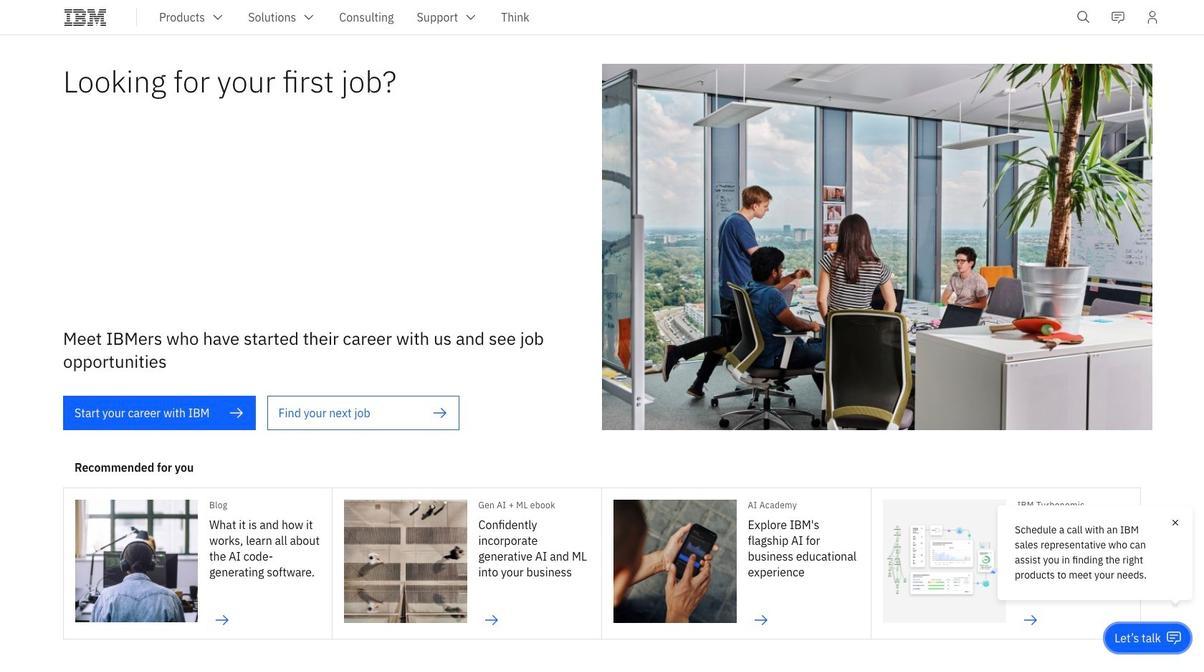Task type: describe. For each thing, give the bounding box(es) containing it.
close image
[[1170, 517, 1182, 528]]

let's talk element
[[1115, 630, 1162, 646]]



